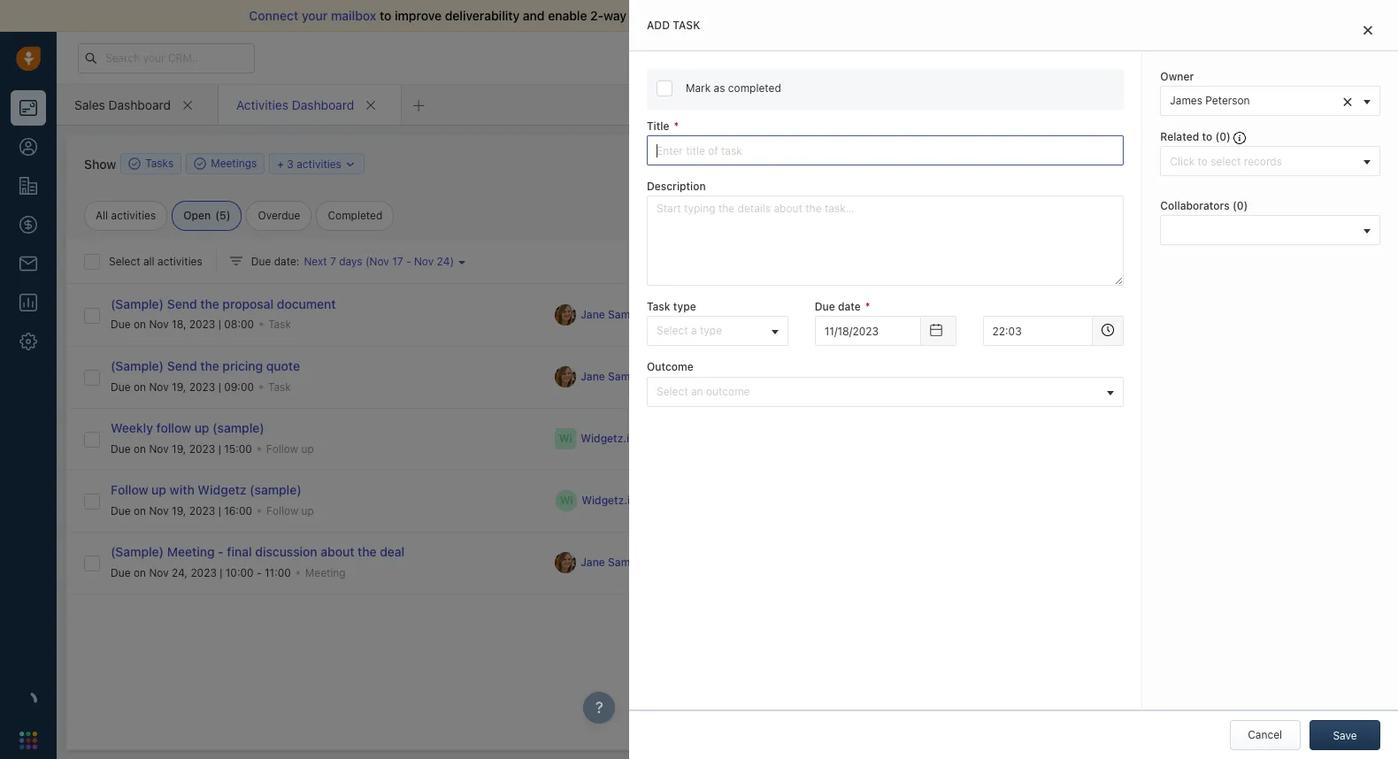 Task type: vqa. For each thing, say whether or not it's contained in the screenshot.
refresh.
no



Task type: locate. For each thing, give the bounding box(es) containing it.
1 horizontal spatial -
[[257, 566, 262, 579]]

1 vertical spatial mark
[[848, 308, 873, 321]]

dashboard for activities dashboard
[[292, 97, 354, 112]]

| left 16:00
[[218, 504, 221, 517]]

None text field
[[983, 316, 1093, 346]]

0 horizontal spatial task
[[673, 19, 700, 32]]

task for document
[[268, 318, 291, 331]]

0 vertical spatial +1
[[725, 308, 737, 321]]

1 vertical spatial meeting
[[305, 566, 346, 579]]

follow up the discussion
[[266, 504, 298, 517]]

connect left your
[[249, 8, 298, 23]]

task
[[647, 300, 670, 314], [268, 318, 291, 331], [268, 380, 291, 393]]

discussion
[[255, 545, 317, 560]]

weekly follow up (sample)
[[111, 421, 264, 436]]

to right mailbox
[[380, 8, 391, 23]]

(sample) meeting - final discussion about the deal
[[111, 545, 405, 560]]

1 vertical spatial send
[[167, 359, 197, 374]]

0 vertical spatial follow up
[[266, 442, 314, 455]]

dashboard up + 3 activities 'button'
[[292, 97, 354, 112]]

mark complete down start typing the details about the task… text box at the top
[[848, 308, 922, 321]]

2 on from the top
[[134, 380, 146, 393]]

select down outcome
[[657, 385, 688, 398]]

1 horizontal spatial task
[[728, 157, 749, 170]]

add
[[647, 19, 670, 32], [705, 157, 725, 170], [824, 157, 843, 170]]

select left all
[[109, 255, 140, 268]]

2-
[[590, 8, 604, 23]]

0 vertical spatial +
[[277, 157, 284, 170]]

mark down -- text box
[[848, 370, 873, 383]]

0 vertical spatial 19,
[[172, 380, 186, 393]]

+1 right task type
[[725, 308, 737, 321]]

cancel
[[1248, 728, 1282, 742]]

19, down follow at the bottom left of page
[[172, 442, 186, 455]]

1 horizontal spatial type
[[700, 324, 722, 338]]

on down weekly
[[134, 442, 146, 455]]

2 vertical spatial 19,
[[172, 504, 186, 517]]

1 horizontal spatial add task
[[705, 157, 749, 170]]

complete for (sample) send the proposal document
[[876, 308, 922, 321]]

1 horizontal spatial 0
[[1237, 199, 1244, 213]]

)
[[1227, 130, 1231, 143], [1244, 199, 1248, 213], [226, 209, 231, 222], [450, 255, 454, 268]]

with
[[170, 483, 195, 498]]

on left '18,'
[[134, 318, 146, 331]]

+1 for quote
[[725, 370, 737, 383]]

0 vertical spatial sampleton
[[608, 308, 663, 321]]

1 vertical spatial (sample)
[[111, 359, 164, 374]]

of
[[661, 8, 672, 23]]

(sample) down all
[[111, 297, 164, 312]]

2 horizontal spatial -
[[406, 255, 411, 268]]

your
[[302, 8, 328, 23]]

2 vertical spatial (sample)
[[111, 545, 164, 560]]

1 jane sampleton (sample) from the top
[[581, 308, 711, 321]]

on
[[134, 318, 146, 331], [134, 380, 146, 393], [134, 442, 146, 455], [134, 504, 146, 517], [134, 566, 146, 579]]

2 (sample) from the top
[[111, 359, 164, 374]]

add task up description
[[705, 157, 749, 170]]

(sample) send the proposal document
[[111, 297, 336, 312]]

type right a
[[700, 324, 722, 338]]

meeting up due on nov 24, 2023 | 10:00 - 11:00
[[167, 545, 215, 560]]

nov left the 24,
[[149, 566, 169, 579]]

configure widgets button
[[1122, 135, 1250, 156]]

1 vertical spatial 17
[[1010, 345, 1023, 360]]

+1 up outcome
[[725, 370, 737, 383]]

0 vertical spatial jane sampleton (sample) link
[[581, 307, 712, 322]]

| left 08:00
[[218, 318, 221, 331]]

mark complete button down start typing the details about the task… text box at the top
[[821, 300, 931, 330]]

add inside the × tab panel
[[647, 19, 670, 32]]

select an outcome button
[[647, 377, 1124, 407]]

0 vertical spatial add task
[[647, 19, 700, 32]]

| left 10:00 at the bottom left of the page
[[220, 566, 223, 579]]

0 vertical spatial widgetz.io (sample)
[[581, 432, 684, 446]]

1 vertical spatial connect
[[1005, 225, 1049, 238]]

type up select a type
[[673, 300, 696, 314]]

0 horizontal spatial 17
[[392, 255, 403, 268]]

widgetz.io
[[581, 432, 636, 446], [582, 494, 637, 507]]

add for add meeting button
[[824, 157, 843, 170]]

2023 right the 24,
[[191, 566, 217, 579]]

dashboard right sales
[[108, 97, 171, 112]]

0 horizontal spatial activities
[[111, 209, 156, 222]]

1 horizontal spatial add
[[705, 157, 725, 170]]

up
[[194, 421, 209, 436], [301, 442, 314, 455], [151, 483, 166, 498], [301, 504, 314, 517]]

2 vertical spatial activities
[[158, 255, 202, 268]]

on down follow up with widgetz (sample)
[[134, 504, 146, 517]]

connect for connect your mailbox to improve deliverability and enable 2-way sync of email conversations.
[[249, 8, 298, 23]]

task
[[673, 19, 700, 32], [728, 157, 749, 170]]

nov
[[369, 255, 389, 268], [414, 255, 434, 268], [149, 318, 169, 331], [1026, 345, 1049, 360], [149, 380, 169, 393], [149, 442, 169, 455], [149, 504, 169, 517], [149, 566, 169, 579]]

select inside button
[[657, 385, 688, 398]]

activities for 3
[[297, 157, 341, 170]]

2 vertical spatial task
[[268, 380, 291, 393]]

calendar down collaborators
[[1162, 225, 1207, 238]]

enable
[[548, 8, 587, 23]]

add left meeting
[[824, 157, 843, 170]]

3 jane sampleton (sample) link from the top
[[581, 555, 712, 570]]

3 on from the top
[[134, 442, 146, 455]]

0 vertical spatial meeting
[[167, 545, 215, 560]]

0 vertical spatial send
[[167, 297, 197, 312]]

2 vertical spatial jane sampleton (sample)
[[581, 556, 711, 569]]

1 vertical spatial jane sampleton (sample)
[[581, 370, 711, 384]]

send email image
[[1223, 50, 1235, 65]]

0 vertical spatial widgetz.io
[[581, 432, 636, 446]]

0 vertical spatial type
[[673, 300, 696, 314]]

0 vertical spatial 17
[[392, 255, 403, 268]]

follow up right 15:00
[[266, 442, 314, 455]]

3 (sample) from the top
[[111, 545, 164, 560]]

on for (sample) send the pricing quote
[[134, 380, 146, 393]]

task up select a type
[[647, 300, 670, 314]]

2023 right '18,'
[[189, 318, 215, 331]]

0 vertical spatial activities
[[297, 157, 341, 170]]

activities right 3
[[297, 157, 341, 170]]

sampleton for (sample) send the pricing quote
[[608, 370, 663, 384]]

1 on from the top
[[134, 318, 146, 331]]

configure
[[1149, 138, 1198, 151]]

19,
[[172, 380, 186, 393], [172, 442, 186, 455], [172, 504, 186, 517]]

connect left video at the top right of the page
[[1005, 225, 1049, 238]]

conferencing
[[1082, 225, 1150, 238]]

jane sampleton (sample) for (sample) send the proposal document
[[581, 308, 711, 321]]

1 vertical spatial jane sampleton (sample) link
[[581, 369, 712, 385]]

dashboard
[[108, 97, 171, 112], [292, 97, 354, 112]]

1 jane sampleton (sample) link from the top
[[581, 307, 712, 322]]

2 complete from the top
[[876, 370, 922, 383]]

mark complete down -- text box
[[848, 370, 922, 383]]

2 horizontal spatial add
[[824, 157, 843, 170]]

due for (sample) meeting - final discussion about the deal
[[111, 566, 131, 579]]

10:00
[[225, 566, 254, 579]]

(sample) up due on nov 19, 2023 | 09:00
[[111, 359, 164, 374]]

1 (sample) from the top
[[111, 297, 164, 312]]

1 vertical spatial mark complete
[[848, 370, 922, 383]]

0 down peterson
[[1220, 130, 1227, 143]]

1 vertical spatial widgetz.io
[[582, 494, 637, 507]]

follow up for weekly follow up (sample)
[[266, 442, 314, 455]]

0 horizontal spatial meeting
[[167, 545, 215, 560]]

open
[[183, 209, 211, 222]]

| left 09:00
[[218, 380, 221, 393]]

the left deal
[[358, 545, 377, 560]]

1 mark complete button from the top
[[821, 300, 931, 330]]

365
[[1066, 280, 1086, 293]]

0 horizontal spatial dashboard
[[108, 97, 171, 112]]

add left email on the top
[[647, 19, 670, 32]]

1 vertical spatial follow up
[[266, 504, 314, 517]]

date:
[[274, 255, 299, 268]]

0 horizontal spatial add task
[[647, 19, 700, 32]]

due date:
[[251, 255, 299, 268]]

2 sampleton from the top
[[608, 370, 663, 384]]

nov down follow up with widgetz (sample) link
[[149, 504, 169, 517]]

-- text field
[[815, 316, 921, 346]]

2023 for (sample)
[[189, 442, 215, 455]]

2 mark complete from the top
[[848, 370, 922, 383]]

mark
[[686, 81, 711, 95], [848, 308, 873, 321], [848, 370, 873, 383]]

1 jane from the top
[[581, 308, 605, 321]]

0 vertical spatial calendar
[[1031, 181, 1082, 196]]

19, down with
[[172, 504, 186, 517]]

send up due on nov 18, 2023 | 08:00 at the left top of the page
[[167, 297, 197, 312]]

0 vertical spatial connect
[[249, 8, 298, 23]]

2023 down weekly follow up (sample) link
[[189, 442, 215, 455]]

improve
[[395, 8, 442, 23]]

configure widgets
[[1149, 138, 1240, 151]]

due for follow up with widgetz (sample)
[[111, 504, 131, 517]]

2 horizontal spatial activities
[[297, 157, 341, 170]]

google
[[1231, 250, 1267, 263]]

2 vertical spatial sampleton
[[608, 556, 663, 569]]

2 dashboard from the left
[[292, 97, 354, 112]]

2 vertical spatial jane
[[581, 556, 605, 569]]

close image
[[1364, 25, 1373, 35]]

widgetz.io (sample) for follow up with widgetz (sample)
[[582, 494, 685, 507]]

| for widgetz
[[218, 504, 221, 517]]

17 down today
[[1010, 345, 1023, 360]]

- left 24
[[406, 255, 411, 268]]

1 vertical spatial follow
[[111, 483, 148, 498]]

+ 3 activities button
[[269, 153, 365, 174]]

sync
[[630, 8, 657, 23]]

task for quote
[[268, 380, 291, 393]]

office
[[1032, 280, 1063, 293]]

2 jane sampleton (sample) from the top
[[581, 370, 711, 384]]

| left 15:00
[[218, 442, 221, 455]]

0 vertical spatial mark complete
[[848, 308, 922, 321]]

1 vertical spatial -
[[218, 545, 224, 560]]

meeting
[[167, 545, 215, 560], [305, 566, 346, 579]]

follow up up the discussion
[[266, 504, 314, 517]]

2 mark complete button from the top
[[821, 362, 931, 392]]

+ inside 'button'
[[277, 157, 284, 170]]

1 horizontal spatial connect
[[1005, 225, 1049, 238]]

0 vertical spatial complete
[[876, 308, 922, 321]]

jane for (sample) send the proposal document
[[581, 308, 605, 321]]

0 horizontal spatial +
[[277, 157, 284, 170]]

0 right collaborators
[[1237, 199, 1244, 213]]

1 vertical spatial task
[[728, 157, 749, 170]]

select a type
[[657, 324, 722, 338]]

follow up with widgetz (sample) link
[[111, 483, 302, 498]]

way
[[604, 8, 627, 23]]

| for pricing
[[218, 380, 221, 393]]

1 vertical spatial +
[[1153, 225, 1159, 238]]

about
[[321, 545, 354, 560]]

task down 'document'
[[268, 318, 291, 331]]

follow right 15:00
[[266, 442, 298, 455]]

1 vertical spatial to
[[1202, 130, 1213, 143]]

add meeting button
[[793, 149, 897, 179]]

19, down (sample) send the pricing quote link
[[172, 380, 186, 393]]

1 send from the top
[[167, 297, 197, 312]]

1 vertical spatial complete
[[876, 370, 922, 383]]

final
[[227, 545, 252, 560]]

17 left 24
[[392, 255, 403, 268]]

2 jane from the top
[[581, 370, 605, 384]]

mark left as
[[686, 81, 711, 95]]

0 vertical spatial task
[[647, 300, 670, 314]]

mark complete button down -- text box
[[821, 362, 931, 392]]

follow left with
[[111, 483, 148, 498]]

activities right all at the left of the page
[[111, 209, 156, 222]]

complete
[[876, 308, 922, 321], [876, 370, 922, 383]]

1 vertical spatial 19,
[[172, 442, 186, 455]]

due on nov 19, 2023 | 16:00
[[111, 504, 252, 517]]

complete down -- text box
[[876, 370, 922, 383]]

meeting down about
[[305, 566, 346, 579]]

1 complete from the top
[[876, 308, 922, 321]]

2023 for widgetz
[[189, 504, 215, 517]]

microsoft teams
[[1107, 250, 1190, 263]]

+1 for document
[[725, 308, 737, 321]]

jane sampleton (sample)
[[581, 308, 711, 321], [581, 370, 711, 384], [581, 556, 711, 569]]

and
[[523, 8, 545, 23]]

collaborators ( 0 )
[[1160, 199, 1248, 213]]

0 vertical spatial jane
[[581, 308, 605, 321]]

Start typing the details about the task… text field
[[647, 196, 1124, 286]]

0 vertical spatial mark
[[686, 81, 711, 95]]

task right "of"
[[673, 19, 700, 32]]

more
[[915, 157, 941, 170]]

add up description
[[705, 157, 725, 170]]

next 7 days ( nov 17 - nov 24 )
[[304, 255, 454, 268]]

to inside the × tab panel
[[1202, 130, 1213, 143]]

explore
[[1064, 50, 1102, 64]]

2 send from the top
[[167, 359, 197, 374]]

activities for all
[[158, 255, 202, 268]]

nov down today
[[1026, 345, 1049, 360]]

add for the add task button
[[705, 157, 725, 170]]

0 vertical spatial the
[[200, 297, 219, 312]]

weekly follow up (sample) link
[[111, 421, 264, 436]]

2023 down (sample) send the pricing quote link
[[189, 380, 215, 393]]

on up weekly
[[134, 380, 146, 393]]

2 vertical spatial jane sampleton (sample) link
[[581, 555, 712, 570]]

date
[[838, 300, 861, 314]]

select left a
[[657, 324, 688, 338]]

sampleton for (sample) send the proposal document
[[608, 308, 663, 321]]

+
[[277, 157, 284, 170], [1153, 225, 1159, 238]]

+ left 3
[[277, 157, 284, 170]]

1 mark complete from the top
[[848, 308, 922, 321]]

08:00
[[224, 318, 254, 331]]

1 vertical spatial 0
[[1237, 199, 1244, 213]]

2023 for final
[[191, 566, 217, 579]]

1 sampleton from the top
[[608, 308, 663, 321]]

0 horizontal spatial type
[[673, 300, 696, 314]]

( down james peterson
[[1215, 130, 1220, 143]]

select for select a type
[[657, 324, 688, 338]]

explore plans link
[[1054, 47, 1143, 68]]

complete right the date at right
[[876, 308, 922, 321]]

follow up
[[266, 442, 314, 455], [266, 504, 314, 517]]

as
[[714, 81, 725, 95]]

5 on from the top
[[134, 566, 146, 579]]

0 horizontal spatial connect
[[249, 8, 298, 23]]

1 vertical spatial task
[[268, 318, 291, 331]]

today
[[1010, 322, 1040, 335]]

sales dashboard
[[74, 97, 171, 112]]

1 vertical spatial add task
[[705, 157, 749, 170]]

on for (sample) send the proposal document
[[134, 318, 146, 331]]

1 vertical spatial widgetz.io (sample) link
[[582, 493, 685, 508]]

2 vertical spatial mark
[[848, 370, 873, 383]]

3 19, from the top
[[172, 504, 186, 517]]

19, for up
[[172, 504, 186, 517]]

(sample) down due on nov 19, 2023 | 16:00
[[111, 545, 164, 560]]

| for (sample)
[[218, 442, 221, 455]]

2 vertical spatial select
[[657, 385, 688, 398]]

2 19, from the top
[[172, 442, 186, 455]]

1 horizontal spatial to
[[1202, 130, 1213, 143]]

2023 down follow up with widgetz (sample)
[[189, 504, 215, 517]]

add task right way
[[647, 19, 700, 32]]

0 vertical spatial select
[[109, 255, 140, 268]]

1 vertical spatial type
[[700, 324, 722, 338]]

+1
[[725, 308, 737, 321], [725, 370, 737, 383]]

2 +1 from the top
[[725, 370, 737, 383]]

select inside button
[[657, 324, 688, 338]]

4 on from the top
[[134, 504, 146, 517]]

send up due on nov 19, 2023 | 09:00
[[167, 359, 197, 374]]

tasks
[[145, 157, 174, 170]]

activities right all
[[158, 255, 202, 268]]

follow for follow up with widgetz (sample)
[[266, 504, 298, 517]]

mark complete button for (sample) send the pricing quote
[[821, 362, 931, 392]]

1 vertical spatial mark complete button
[[821, 362, 931, 392]]

0 vertical spatial (sample)
[[111, 297, 164, 312]]

- left the 11:00
[[257, 566, 262, 579]]

select for select all activities
[[109, 255, 140, 268]]

0 vertical spatial widgetz.io (sample) link
[[581, 431, 685, 447]]

2 jane sampleton (sample) link from the top
[[581, 369, 712, 385]]

0 vertical spatial task
[[673, 19, 700, 32]]

the up due on nov 18, 2023 | 08:00 at the left top of the page
[[200, 297, 219, 312]]

to
[[380, 8, 391, 23], [1202, 130, 1213, 143]]

( right days
[[365, 255, 369, 268]]

task down mark as completed
[[728, 157, 749, 170]]

nov right days
[[369, 255, 389, 268]]

widgetz.io (sample)
[[581, 432, 684, 446], [582, 494, 685, 507]]

task inside button
[[728, 157, 749, 170]]

(sample) send the pricing quote
[[111, 359, 300, 374]]

to right related
[[1202, 130, 1213, 143]]

2 vertical spatial follow
[[266, 504, 298, 517]]

overdue
[[258, 209, 300, 222]]

+ up the microsoft teams at right
[[1153, 225, 1159, 238]]

on left the 24,
[[134, 566, 146, 579]]

- left "final"
[[218, 545, 224, 560]]

(sample) for (sample) send the pricing quote
[[111, 359, 164, 374]]

activities inside 'button'
[[297, 157, 341, 170]]

send for pricing
[[167, 359, 197, 374]]

1 vertical spatial +1
[[725, 370, 737, 383]]

completed
[[728, 81, 781, 95]]

0 vertical spatial jane sampleton (sample)
[[581, 308, 711, 321]]

mark for document
[[848, 308, 873, 321]]

due on nov 24, 2023 | 10:00 - 11:00
[[111, 566, 291, 579]]

mark down start typing the details about the task… text box at the top
[[848, 308, 873, 321]]

1 vertical spatial select
[[657, 324, 688, 338]]

1 dashboard from the left
[[108, 97, 171, 112]]

1 +1 from the top
[[725, 308, 737, 321]]

0 horizontal spatial add
[[647, 19, 670, 32]]

task down quote
[[268, 380, 291, 393]]

0 horizontal spatial -
[[218, 545, 224, 560]]

the left 'pricing' at the top of page
[[200, 359, 219, 374]]

1 horizontal spatial calendar
[[1162, 225, 1207, 238]]

1 vertical spatial jane
[[581, 370, 605, 384]]

1 19, from the top
[[172, 380, 186, 393]]

2 vertical spatial -
[[257, 566, 262, 579]]

0 vertical spatial mark complete button
[[821, 300, 931, 330]]

calendar right my
[[1031, 181, 1082, 196]]

0 vertical spatial follow
[[266, 442, 298, 455]]

0 vertical spatial to
[[380, 8, 391, 23]]

related to ( 0 )
[[1160, 130, 1234, 143]]



Task type: describe. For each thing, give the bounding box(es) containing it.
cancel button
[[1230, 720, 1301, 750]]

(sample) for (sample) send the proposal document
[[111, 297, 164, 312]]

select all activities
[[109, 255, 202, 268]]

follow up with widgetz (sample)
[[111, 483, 302, 498]]

2 vertical spatial the
[[358, 545, 377, 560]]

save button
[[1310, 720, 1381, 750]]

google calendar button
[[1204, 246, 1324, 268]]

mark complete for quote
[[848, 370, 922, 383]]

the for proposal
[[200, 297, 219, 312]]

(sample) for (sample) meeting - final discussion about the deal
[[111, 545, 164, 560]]

google calendar
[[1231, 250, 1314, 263]]

office 365
[[1032, 280, 1086, 293]]

due on nov 19, 2023 | 09:00
[[111, 380, 254, 393]]

due on nov 19, 2023 | 15:00
[[111, 442, 252, 455]]

title
[[647, 119, 670, 133]]

microsoft
[[1107, 250, 1155, 263]]

email
[[676, 8, 707, 23]]

weekly
[[111, 421, 153, 436]]

follow for weekly follow up (sample)
[[266, 442, 298, 455]]

widgetz.io (sample) link for weekly follow up (sample)
[[581, 431, 685, 447]]

open ( 5 )
[[183, 209, 231, 222]]

an
[[691, 385, 703, 398]]

mark inside the × tab panel
[[686, 81, 711, 95]]

select an outcome
[[657, 385, 750, 398]]

on for (sample) meeting - final discussion about the deal
[[134, 566, 146, 579]]

microsoft teams button
[[1081, 246, 1200, 268]]

james
[[1170, 94, 1203, 107]]

down image
[[344, 158, 357, 170]]

19, for send
[[172, 380, 186, 393]]

due inside the × tab panel
[[815, 300, 835, 314]]

mark complete for document
[[848, 308, 922, 321]]

up right 15:00
[[301, 442, 314, 455]]

add task inside the × tab panel
[[647, 19, 700, 32]]

save
[[1333, 729, 1357, 742]]

widgetz.io for follow up with widgetz (sample)
[[582, 494, 637, 507]]

3 sampleton from the top
[[608, 556, 663, 569]]

follow up for follow up with widgetz (sample)
[[266, 504, 314, 517]]

nov up follow at the bottom left of page
[[149, 380, 169, 393]]

jane for (sample) send the pricing quote
[[581, 370, 605, 384]]

office 365 button
[[1005, 276, 1095, 298]]

+ 3 activities
[[277, 157, 341, 170]]

calendar
[[1270, 250, 1314, 263]]

Search your CRM... text field
[[78, 43, 255, 73]]

pricing
[[223, 359, 263, 374]]

deal
[[380, 545, 405, 560]]

09:00
[[224, 380, 254, 393]]

meeting
[[846, 157, 887, 170]]

nov left '18,'
[[149, 318, 169, 331]]

(sample) send the proposal document link
[[111, 297, 336, 312]]

× dialog
[[629, 0, 1398, 759]]

completed
[[328, 209, 383, 222]]

3 jane sampleton (sample) from the top
[[581, 556, 711, 569]]

outcome
[[647, 361, 694, 374]]

teams
[[1158, 250, 1190, 263]]

0 horizontal spatial to
[[380, 8, 391, 23]]

mark for quote
[[848, 370, 873, 383]]

1 vertical spatial calendar
[[1162, 225, 1207, 238]]

16:00
[[224, 504, 252, 517]]

up up the discussion
[[301, 504, 314, 517]]

( right open
[[215, 209, 220, 222]]

due for (sample) send the proposal document
[[111, 318, 131, 331]]

× tab panel
[[629, 0, 1398, 759]]

1 horizontal spatial +
[[1153, 225, 1159, 238]]

widgetz.io (sample) link for follow up with widgetz (sample)
[[582, 493, 685, 508]]

sales
[[74, 97, 105, 112]]

( right collaborators
[[1233, 199, 1237, 213]]

send for proposal
[[167, 297, 197, 312]]

0 vertical spatial 0
[[1220, 130, 1227, 143]]

Title text field
[[647, 136, 1124, 166]]

widgetz.io for weekly follow up (sample)
[[581, 432, 636, 446]]

all
[[96, 209, 108, 222]]

up left with
[[151, 483, 166, 498]]

+ 3 activities link
[[277, 155, 357, 172]]

freshworks switcher image
[[19, 732, 37, 749]]

connect video conferencing + calendar
[[1005, 225, 1207, 238]]

my
[[1010, 181, 1028, 196]]

Click to select records search field
[[1166, 152, 1358, 171]]

nov down follow at the bottom left of page
[[149, 442, 169, 455]]

a
[[691, 324, 697, 338]]

0 vertical spatial -
[[406, 255, 411, 268]]

add task button
[[674, 149, 758, 179]]

due on nov 18, 2023 | 08:00
[[111, 318, 254, 331]]

outcome
[[706, 385, 750, 398]]

mark complete button for (sample) send the proposal document
[[821, 300, 931, 330]]

dashboard for sales dashboard
[[108, 97, 171, 112]]

select for select an outcome
[[657, 385, 688, 398]]

task inside the × tab panel
[[647, 300, 670, 314]]

peterson
[[1206, 94, 1250, 107]]

5
[[220, 209, 226, 222]]

document
[[277, 297, 336, 312]]

19, for follow
[[172, 442, 186, 455]]

connect your mailbox to improve deliverability and enable 2-way sync of email conversations.
[[249, 8, 796, 23]]

add meeting
[[824, 157, 887, 170]]

3
[[287, 157, 294, 170]]

widgetz.io (sample) for weekly follow up (sample)
[[581, 432, 684, 446]]

complete for (sample) send the pricing quote
[[876, 370, 922, 383]]

0 horizontal spatial calendar
[[1031, 181, 1082, 196]]

the for pricing
[[200, 359, 219, 374]]

due for (sample) send the pricing quote
[[111, 380, 131, 393]]

up right follow at the bottom left of page
[[194, 421, 209, 436]]

conversations.
[[710, 8, 796, 23]]

mailbox
[[331, 8, 376, 23]]

mark as completed
[[686, 81, 781, 95]]

1 vertical spatial activities
[[111, 209, 156, 222]]

| for proposal
[[218, 318, 221, 331]]

days
[[339, 255, 362, 268]]

explore plans
[[1064, 50, 1133, 64]]

on for follow up with widgetz (sample)
[[134, 504, 146, 517]]

24
[[437, 255, 450, 268]]

2023 for pricing
[[189, 380, 215, 393]]

meetings
[[211, 157, 257, 170]]

deliverability
[[445, 8, 520, 23]]

widgetz
[[198, 483, 246, 498]]

| for final
[[220, 566, 223, 579]]

1 horizontal spatial 17
[[1010, 345, 1023, 360]]

activities
[[236, 97, 288, 112]]

on for weekly follow up (sample)
[[134, 442, 146, 455]]

due date
[[815, 300, 861, 314]]

24,
[[172, 566, 188, 579]]

15:00
[[224, 442, 252, 455]]

select a type button
[[647, 316, 788, 346]]

all
[[143, 255, 155, 268]]

3 jane from the top
[[581, 556, 605, 569]]

due for weekly follow up (sample)
[[111, 442, 131, 455]]

jane sampleton (sample) link for (sample) send the proposal document
[[581, 307, 712, 322]]

jane sampleton (sample) for (sample) send the pricing quote
[[581, 370, 711, 384]]

proposal
[[223, 297, 274, 312]]

7
[[330, 255, 336, 268]]

connect for connect video conferencing + calendar
[[1005, 225, 1049, 238]]

2023 for proposal
[[189, 318, 215, 331]]

related
[[1160, 130, 1199, 143]]

nov left 24
[[414, 255, 434, 268]]

jane sampleton (sample) link for (sample) send the pricing quote
[[581, 369, 712, 385]]

add task inside button
[[705, 157, 749, 170]]

11:00
[[265, 566, 291, 579]]

×
[[1342, 90, 1353, 111]]

all activities
[[96, 209, 156, 222]]

next
[[304, 255, 327, 268]]

type inside button
[[700, 324, 722, 338]]

quote
[[266, 359, 300, 374]]

task inside the × tab panel
[[673, 19, 700, 32]]

widgets
[[1201, 138, 1240, 151]]

show
[[84, 156, 116, 171]]



